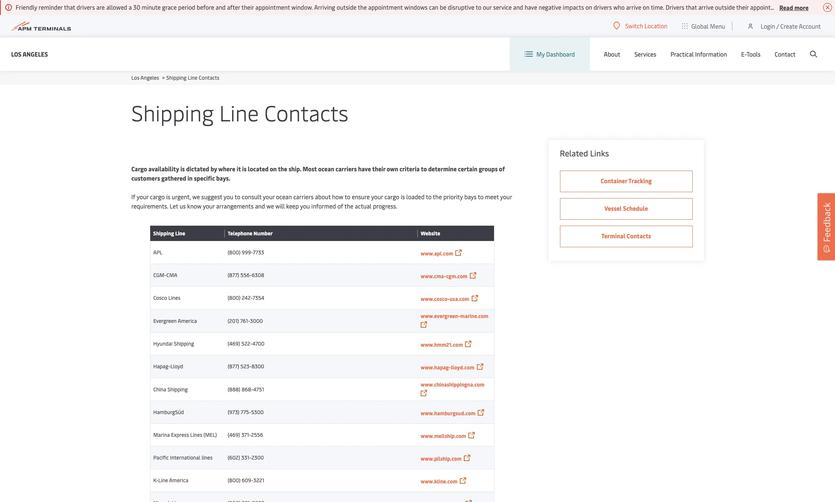Task type: locate. For each thing, give the bounding box(es) containing it.
www.cma-cgm.com link
[[421, 273, 467, 280]]

outside right arriving
[[337, 3, 357, 11]]

the
[[358, 3, 367, 11], [278, 165, 287, 173], [433, 193, 442, 201], [344, 202, 353, 210]]

1 horizontal spatial cargo
[[384, 193, 399, 201]]

0 horizontal spatial lines
[[168, 294, 180, 301]]

let
[[170, 202, 178, 210]]

cosco
[[153, 294, 167, 301]]

will left close alert image
[[808, 3, 817, 11]]

america
[[178, 317, 197, 324], [169, 477, 188, 484]]

will left keep
[[275, 202, 285, 210]]

a
[[129, 3, 132, 11]]

1 arrive from the left
[[626, 3, 641, 11]]

1 vertical spatial of
[[337, 202, 343, 210]]

you right keep
[[300, 202, 310, 210]]

0 horizontal spatial arrive
[[626, 3, 641, 11]]

switch location
[[625, 22, 668, 30]]

los angeles > shipping line contacts
[[131, 74, 219, 81]]

(469) left "371-"
[[228, 431, 240, 439]]

(201)
[[228, 317, 239, 324]]

usa.com
[[450, 295, 469, 302]]

0 horizontal spatial their
[[241, 3, 254, 11]]

to right loaded
[[426, 193, 432, 201]]

on
[[585, 3, 592, 11], [643, 3, 650, 11], [270, 165, 277, 173]]

0 vertical spatial ocean
[[318, 165, 334, 173]]

1 horizontal spatial drivers
[[594, 3, 612, 11]]

we up know
[[192, 193, 200, 201]]

1 be from the left
[[440, 3, 446, 11]]

2300
[[251, 454, 264, 461]]

appointment left window.
[[255, 3, 290, 11]]

(469) for (469) 522-4700
[[228, 340, 240, 347]]

shipping up apl
[[153, 230, 174, 237]]

523-
[[240, 363, 252, 370]]

1 vertical spatial we
[[266, 202, 274, 210]]

lines
[[168, 294, 180, 301], [190, 431, 202, 439]]

carriers up how
[[336, 165, 357, 173]]

0 horizontal spatial appointment
[[255, 3, 290, 11]]

0 vertical spatial have
[[525, 3, 537, 11]]

0 horizontal spatial angeles
[[23, 50, 48, 58]]

be
[[440, 3, 446, 11], [819, 3, 825, 11]]

ship.
[[289, 165, 301, 173]]

1 horizontal spatial arrive
[[698, 3, 714, 11]]

1 horizontal spatial appointment
[[368, 3, 403, 11]]

appointment left windows
[[368, 3, 403, 11]]

1 vertical spatial ocean
[[276, 193, 292, 201]]

cargo
[[150, 193, 165, 201], [384, 193, 399, 201]]

lines right cosco
[[168, 294, 180, 301]]

arrive
[[626, 3, 641, 11], [698, 3, 714, 11]]

www.evergreen-marine.com link
[[421, 313, 488, 320]]

(888)
[[228, 386, 240, 393]]

keep
[[286, 202, 299, 210]]

marina express lines (mel)
[[153, 431, 217, 439]]

1 horizontal spatial outside
[[715, 3, 735, 11]]

0 vertical spatial of
[[499, 165, 505, 173]]

on right located
[[270, 165, 277, 173]]

los inside los angeles link
[[11, 50, 21, 58]]

0 horizontal spatial on
[[270, 165, 277, 173]]

you up arrangements
[[224, 193, 233, 201]]

(800) left 999-
[[228, 249, 240, 256]]

you
[[224, 193, 233, 201], [300, 202, 310, 210]]

8300
[[252, 363, 264, 370]]

2 (469) from the top
[[228, 431, 240, 439]]

(800) for (800) 609-3221
[[228, 477, 240, 484]]

ocean
[[318, 165, 334, 173], [276, 193, 292, 201]]

ocean right most
[[318, 165, 334, 173]]

1 horizontal spatial contacts
[[264, 98, 348, 127]]

1 vertical spatial (877)
[[228, 363, 239, 370]]

we
[[192, 193, 200, 201], [266, 202, 274, 210]]

switch
[[625, 22, 643, 30]]

container
[[601, 177, 627, 185]]

related
[[560, 148, 588, 159]]

1 horizontal spatial you
[[300, 202, 310, 210]]

our
[[483, 3, 492, 11]]

los for los angeles
[[11, 50, 21, 58]]

carriers
[[336, 165, 357, 173], [293, 193, 314, 201]]

0 vertical spatial (469)
[[228, 340, 240, 347]]

0 vertical spatial (877)
[[228, 272, 239, 279]]

0 vertical spatial los
[[11, 50, 21, 58]]

1 horizontal spatial carriers
[[336, 165, 357, 173]]

the inside the 'cargo availability is dictated by where it is located on the ship. most ocean carriers have their own criteria to determine certain groups of customers gathered in specific bays.'
[[278, 165, 287, 173]]

practical information button
[[670, 37, 727, 71]]

0 horizontal spatial ocean
[[276, 193, 292, 201]]

information
[[695, 50, 727, 58]]

to
[[476, 3, 481, 11], [421, 165, 427, 173], [235, 193, 240, 201], [345, 193, 350, 201], [426, 193, 432, 201], [478, 193, 484, 201]]

shipping line
[[153, 230, 185, 237]]

2 horizontal spatial and
[[513, 3, 523, 11]]

0 horizontal spatial you
[[224, 193, 233, 201]]

hapag-lloyd
[[153, 363, 183, 370]]

appointment
[[255, 3, 290, 11], [368, 3, 403, 11], [750, 3, 785, 11]]

0 horizontal spatial outside
[[337, 3, 357, 11]]

0 horizontal spatial carriers
[[293, 193, 314, 201]]

of down how
[[337, 202, 343, 210]]

global menu
[[691, 22, 725, 30]]

and inside if your cargo is urgent, we suggest you to consult your ocean carriers about how to ensure your cargo is loaded to the priority bays to meet your requirements. let us know your arrangements and we will keep you informed of the actual progress.
[[255, 202, 265, 210]]

your right the if
[[137, 193, 148, 201]]

2 horizontal spatial contacts
[[627, 232, 651, 240]]

contact
[[775, 50, 796, 58]]

ocean up keep
[[276, 193, 292, 201]]

(877) left 556- on the bottom left of the page
[[228, 272, 239, 279]]

0 vertical spatial we
[[192, 193, 200, 201]]

(888) 868-4751
[[228, 386, 264, 393]]

(800) left "609-"
[[228, 477, 240, 484]]

1 horizontal spatial angeles
[[141, 74, 159, 81]]

shipping right china
[[167, 386, 188, 393]]

have left negative
[[525, 3, 537, 11]]

0 horizontal spatial of
[[337, 202, 343, 210]]

0 vertical spatial los angeles link
[[11, 49, 48, 59]]

0 vertical spatial contacts
[[199, 74, 219, 81]]

menu
[[710, 22, 725, 30]]

1 horizontal spatial of
[[499, 165, 505, 173]]

gathered
[[161, 174, 186, 182]]

1 vertical spatial (800)
[[228, 294, 240, 301]]

drivers left "who"
[[594, 3, 612, 11]]

outside up menu
[[715, 3, 735, 11]]

e-
[[741, 50, 747, 58]]

(877) 556-6308
[[228, 272, 264, 279]]

0 vertical spatial (800)
[[228, 249, 240, 256]]

arrive right "who"
[[626, 3, 641, 11]]

0 vertical spatial angeles
[[23, 50, 48, 58]]

bays.
[[216, 174, 230, 182]]

login
[[761, 22, 775, 30]]

is up let
[[166, 193, 170, 201]]

terminal
[[601, 232, 625, 240]]

your up progress.
[[371, 193, 383, 201]]

0 horizontal spatial drivers
[[77, 3, 95, 11]]

suggest
[[201, 193, 222, 201]]

e-tools
[[741, 50, 761, 58]]

1 vertical spatial you
[[300, 202, 310, 210]]

that right reminder
[[64, 3, 75, 11]]

is left loaded
[[401, 193, 405, 201]]

arriving
[[314, 3, 335, 11]]

1 that from the left
[[64, 3, 75, 11]]

www.cma-cgm.com
[[421, 273, 467, 280]]

(800) for (800) 242-7354
[[228, 294, 240, 301]]

be right the can in the right top of the page
[[440, 3, 446, 11]]

1 horizontal spatial ocean
[[318, 165, 334, 173]]

1 vertical spatial angeles
[[141, 74, 159, 81]]

0 horizontal spatial be
[[440, 3, 446, 11]]

is up gathered
[[180, 165, 185, 173]]

www.hmm21.com link
[[421, 341, 463, 348]]

(469) 371-2556
[[228, 431, 263, 439]]

ocean inside if your cargo is urgent, we suggest you to consult your ocean carriers about how to ensure your cargo is loaded to the priority bays to meet your requirements. let us know your arrangements and we will keep you informed of the actual progress.
[[276, 193, 292, 201]]

ensure
[[352, 193, 370, 201]]

(877) for (877) 523-8300
[[228, 363, 239, 370]]

read more button
[[779, 3, 809, 12]]

4700
[[252, 340, 264, 347]]

1 horizontal spatial los
[[131, 74, 139, 81]]

1 (469) from the top
[[228, 340, 240, 347]]

appointment up login
[[750, 3, 785, 11]]

to right bays
[[478, 193, 484, 201]]

775-
[[241, 409, 251, 416]]

(469) left 522-
[[228, 340, 240, 347]]

0 horizontal spatial contacts
[[199, 74, 219, 81]]

read more
[[779, 3, 809, 11]]

1 (877) from the top
[[228, 272, 239, 279]]

will
[[808, 3, 817, 11], [275, 202, 285, 210]]

0 horizontal spatial will
[[275, 202, 285, 210]]

0 vertical spatial lines
[[168, 294, 180, 301]]

arrive up global menu button
[[698, 3, 714, 11]]

(973) 775-5300
[[228, 409, 264, 416]]

2 cargo from the left
[[384, 193, 399, 201]]

www.apl.com link
[[421, 250, 453, 257]]

cargo up requirements.
[[150, 193, 165, 201]]

www.kline.com
[[421, 478, 457, 485]]

that
[[64, 3, 75, 11], [686, 3, 697, 11]]

that right drivers
[[686, 3, 697, 11]]

america right evergreen on the bottom left of the page
[[178, 317, 197, 324]]

to right criteria
[[421, 165, 427, 173]]

have left own
[[358, 165, 371, 173]]

1 horizontal spatial their
[[372, 165, 385, 173]]

3 appointment from the left
[[750, 3, 785, 11]]

america right k-
[[169, 477, 188, 484]]

drivers left are at the left top
[[77, 3, 95, 11]]

1 vertical spatial will
[[275, 202, 285, 210]]

and left after
[[216, 3, 226, 11]]

1 horizontal spatial we
[[266, 202, 274, 210]]

be left turn
[[819, 3, 825, 11]]

service
[[493, 3, 512, 11]]

1 vertical spatial los
[[131, 74, 139, 81]]

shipping right hyundai
[[174, 340, 194, 347]]

0 vertical spatial will
[[808, 3, 817, 11]]

how
[[332, 193, 343, 201]]

1 vertical spatial los angeles link
[[131, 74, 159, 81]]

2 (877) from the top
[[228, 363, 239, 370]]

determine
[[428, 165, 457, 173]]

contacts
[[199, 74, 219, 81], [264, 98, 348, 127], [627, 232, 651, 240]]

0 vertical spatial america
[[178, 317, 197, 324]]

carriers up keep
[[293, 193, 314, 201]]

account
[[799, 22, 821, 30]]

0 horizontal spatial los
[[11, 50, 21, 58]]

carriers inside the 'cargo availability is dictated by where it is located on the ship. most ocean carriers have their own criteria to determine certain groups of customers gathered in specific bays.'
[[336, 165, 357, 173]]

1 vertical spatial contacts
[[264, 98, 348, 127]]

2 vertical spatial contacts
[[627, 232, 651, 240]]

period
[[178, 3, 195, 11]]

www.hmm21.com
[[421, 341, 463, 348]]

know
[[187, 202, 202, 210]]

telephone number
[[228, 230, 273, 237]]

allowed
[[106, 3, 127, 11]]

(201) 761-3000
[[228, 317, 263, 324]]

0 horizontal spatial that
[[64, 3, 75, 11]]

(800) for (800) 999-7733
[[228, 249, 240, 256]]

to inside the 'cargo availability is dictated by where it is located on the ship. most ocean carriers have their own criteria to determine certain groups of customers gathered in specific bays.'
[[421, 165, 427, 173]]

0 horizontal spatial cargo
[[150, 193, 165, 201]]

1 horizontal spatial that
[[686, 3, 697, 11]]

and down consult
[[255, 202, 265, 210]]

of right groups
[[499, 165, 505, 173]]

(877) for (877) 556-6308
[[228, 272, 239, 279]]

groups
[[479, 165, 498, 173]]

1 vertical spatial lines
[[190, 431, 202, 439]]

on right impacts
[[585, 3, 592, 11]]

3 (800) from the top
[[228, 477, 240, 484]]

www.pilship.com
[[421, 455, 462, 462]]

cargo up progress.
[[384, 193, 399, 201]]

2 vertical spatial (800)
[[228, 477, 240, 484]]

1 (800) from the top
[[228, 249, 240, 256]]

vessel schedule
[[604, 204, 648, 212]]

window.
[[291, 3, 313, 11]]

2 horizontal spatial on
[[643, 3, 650, 11]]

windows
[[404, 3, 428, 11]]

practical information
[[670, 50, 727, 58]]

1 vertical spatial have
[[358, 165, 371, 173]]

negative
[[539, 3, 561, 11]]

1 horizontal spatial be
[[819, 3, 825, 11]]

2 drivers from the left
[[594, 3, 612, 11]]

2 (800) from the top
[[228, 294, 240, 301]]

shipping down "los angeles > shipping line contacts"
[[131, 98, 214, 127]]

0 vertical spatial carriers
[[336, 165, 357, 173]]

lines left (mel)
[[190, 431, 202, 439]]

and right service
[[513, 3, 523, 11]]

line
[[188, 74, 197, 81], [219, 98, 259, 127], [175, 230, 185, 237], [158, 477, 168, 484]]

0 horizontal spatial los angeles link
[[11, 49, 48, 59]]

close alert image
[[823, 3, 832, 12]]

(800) left 242-
[[228, 294, 240, 301]]

1 vertical spatial (469)
[[228, 431, 240, 439]]

1 horizontal spatial and
[[255, 202, 265, 210]]

k-line america
[[153, 477, 188, 484]]

0 horizontal spatial have
[[358, 165, 371, 173]]

their inside the 'cargo availability is dictated by where it is located on the ship. most ocean carriers have their own criteria to determine certain groups of customers gathered in specific bays.'
[[372, 165, 385, 173]]

on left time.
[[643, 3, 650, 11]]

1 vertical spatial carriers
[[293, 193, 314, 201]]

specific
[[194, 174, 215, 182]]

hyundai shipping
[[153, 340, 194, 347]]

hapag-
[[153, 363, 170, 370]]

(877) left 523-
[[228, 363, 239, 370]]

2 horizontal spatial appointment
[[750, 3, 785, 11]]

their
[[241, 3, 254, 11], [736, 3, 749, 11], [372, 165, 385, 173]]

2 that from the left
[[686, 3, 697, 11]]

we left keep
[[266, 202, 274, 210]]



Task type: vqa. For each thing, say whether or not it's contained in the screenshot.


Task type: describe. For each thing, give the bounding box(es) containing it.
us
[[180, 202, 186, 210]]

k-
[[153, 477, 158, 484]]

shipping right '>'
[[166, 74, 187, 81]]

(800) 242-7354
[[228, 294, 264, 301]]

create
[[780, 22, 798, 30]]

to right how
[[345, 193, 350, 201]]

vessel
[[604, 204, 622, 212]]

los for los angeles > shipping line contacts
[[131, 74, 139, 81]]

242-
[[242, 294, 253, 301]]

carriers inside if your cargo is urgent, we suggest you to consult your ocean carriers about how to ensure your cargo is loaded to the priority bays to meet your requirements. let us know your arrangements and we will keep you informed of the actual progress.
[[293, 193, 314, 201]]

telephone
[[228, 230, 252, 237]]

to left our
[[476, 3, 481, 11]]

5300
[[251, 409, 264, 416]]

cgm-
[[153, 272, 166, 279]]

2 arrive from the left
[[698, 3, 714, 11]]

www.evergreen-
[[421, 313, 460, 320]]

container tracking link
[[560, 171, 693, 192]]

1 appointment from the left
[[255, 3, 290, 11]]

2 be from the left
[[819, 3, 825, 11]]

www.cma-
[[421, 273, 446, 280]]

contact button
[[775, 37, 796, 71]]

on inside the 'cargo availability is dictated by where it is located on the ship. most ocean carriers have their own criteria to determine certain groups of customers gathered in specific bays.'
[[270, 165, 277, 173]]

about
[[604, 50, 620, 58]]

is right the "it"
[[242, 165, 246, 173]]

evergreen
[[153, 317, 177, 324]]

1 horizontal spatial have
[[525, 3, 537, 11]]

1 horizontal spatial lines
[[190, 431, 202, 439]]

customers
[[131, 174, 160, 182]]

e-tools button
[[741, 37, 761, 71]]

angeles for los angeles
[[23, 50, 48, 58]]

by
[[211, 165, 217, 173]]

2 appointment from the left
[[368, 3, 403, 11]]

999-
[[242, 249, 253, 256]]

2 outside from the left
[[715, 3, 735, 11]]

www.hamburgsud.com
[[421, 410, 475, 417]]

informed
[[311, 202, 336, 210]]

of inside if your cargo is urgent, we suggest you to consult your ocean carriers about how to ensure your cargo is loaded to the priority bays to meet your requirements. let us know your arrangements and we will keep you informed of the actual progress.
[[337, 202, 343, 210]]

schedule
[[623, 204, 648, 212]]

disruptive
[[448, 3, 474, 11]]

(877) 523-8300
[[228, 363, 264, 370]]

if
[[131, 193, 135, 201]]

your right consult
[[263, 193, 275, 201]]

30
[[133, 3, 140, 11]]

reminder
[[39, 3, 63, 11]]

1 horizontal spatial on
[[585, 3, 592, 11]]

line for shipping line contacts
[[219, 98, 259, 127]]

practical
[[670, 50, 694, 58]]

read
[[779, 3, 793, 11]]

www.hamburgsud.com link
[[421, 410, 475, 417]]

time.
[[651, 3, 664, 11]]

los angeles
[[11, 50, 48, 58]]

(469) for (469) 371-2556
[[228, 431, 240, 439]]

1 horizontal spatial will
[[808, 3, 817, 11]]

criteria
[[400, 165, 420, 173]]

1 cargo from the left
[[150, 193, 165, 201]]

your right "meet"
[[500, 193, 512, 201]]

marine.com
[[460, 313, 488, 320]]

bays
[[464, 193, 477, 201]]

www.hapag-lloyd.com link
[[421, 364, 474, 371]]

after
[[227, 3, 240, 11]]

1 drivers from the left
[[77, 3, 95, 11]]

www.chinashippingna.com
[[421, 381, 484, 388]]

0 horizontal spatial we
[[192, 193, 200, 201]]

global
[[691, 22, 709, 30]]

marina
[[153, 431, 170, 439]]

in
[[188, 174, 193, 182]]

drivers
[[666, 3, 684, 11]]

cargo availability is dictated by where it is located on the ship. most ocean carriers have their own criteria to determine certain groups of customers gathered in specific bays.
[[131, 165, 505, 182]]

hamburgsüd
[[153, 409, 184, 416]]

where
[[218, 165, 235, 173]]

located
[[248, 165, 269, 173]]

1 vertical spatial america
[[169, 477, 188, 484]]

1 horizontal spatial los angeles link
[[131, 74, 159, 81]]

angeles for los angeles > shipping line contacts
[[141, 74, 159, 81]]

your down suggest
[[203, 202, 215, 210]]

lloyd.com
[[451, 364, 474, 371]]

to up arrangements
[[235, 193, 240, 201]]

who
[[613, 3, 625, 11]]

www.cosco-usa.com link
[[421, 295, 469, 302]]

my dashboard
[[536, 50, 575, 58]]

6308
[[252, 272, 264, 279]]

2 horizontal spatial their
[[736, 3, 749, 11]]

feedback
[[821, 203, 833, 242]]

about button
[[604, 37, 620, 71]]

1 outside from the left
[[337, 3, 357, 11]]

of inside the 'cargo availability is dictated by where it is located on the ship. most ocean carriers have their own criteria to determine certain groups of customers gathered in specific bays.'
[[499, 165, 505, 173]]

requirements.
[[131, 202, 168, 210]]

will inside if your cargo is urgent, we suggest you to consult your ocean carriers about how to ensure your cargo is loaded to the priority bays to meet your requirements. let us know your arrangements and we will keep you informed of the actual progress.
[[275, 202, 285, 210]]

terminal contacts link
[[560, 226, 693, 247]]

0 vertical spatial you
[[224, 193, 233, 201]]

minute
[[142, 3, 161, 11]]

line for k-line america
[[158, 477, 168, 484]]

0 horizontal spatial and
[[216, 3, 226, 11]]

progress.
[[373, 202, 397, 210]]

522-
[[241, 340, 252, 347]]

turn
[[827, 3, 835, 11]]

cgm-cma
[[153, 272, 177, 279]]

have inside the 'cargo availability is dictated by where it is located on the ship. most ocean carriers have their own criteria to determine certain groups of customers gathered in specific bays.'
[[358, 165, 371, 173]]

certain
[[458, 165, 477, 173]]

availability
[[148, 165, 179, 173]]

china shipping
[[153, 386, 188, 393]]

pacific
[[153, 454, 169, 461]]

7354
[[252, 294, 264, 301]]

can
[[429, 3, 438, 11]]

www.mellship.com
[[421, 432, 466, 440]]

ocean inside the 'cargo availability is dictated by where it is located on the ship. most ocean carriers have their own criteria to determine certain groups of customers gathered in specific bays.'
[[318, 165, 334, 173]]

4751
[[253, 386, 264, 393]]

tools
[[746, 50, 761, 58]]

login / create account
[[761, 22, 821, 30]]

own
[[387, 165, 398, 173]]

www.cosco-usa.com
[[421, 295, 469, 302]]

consult
[[242, 193, 261, 201]]

line for shipping line
[[175, 230, 185, 237]]

impacts
[[563, 3, 584, 11]]

pacific international lines
[[153, 454, 213, 461]]

meet
[[485, 193, 499, 201]]



